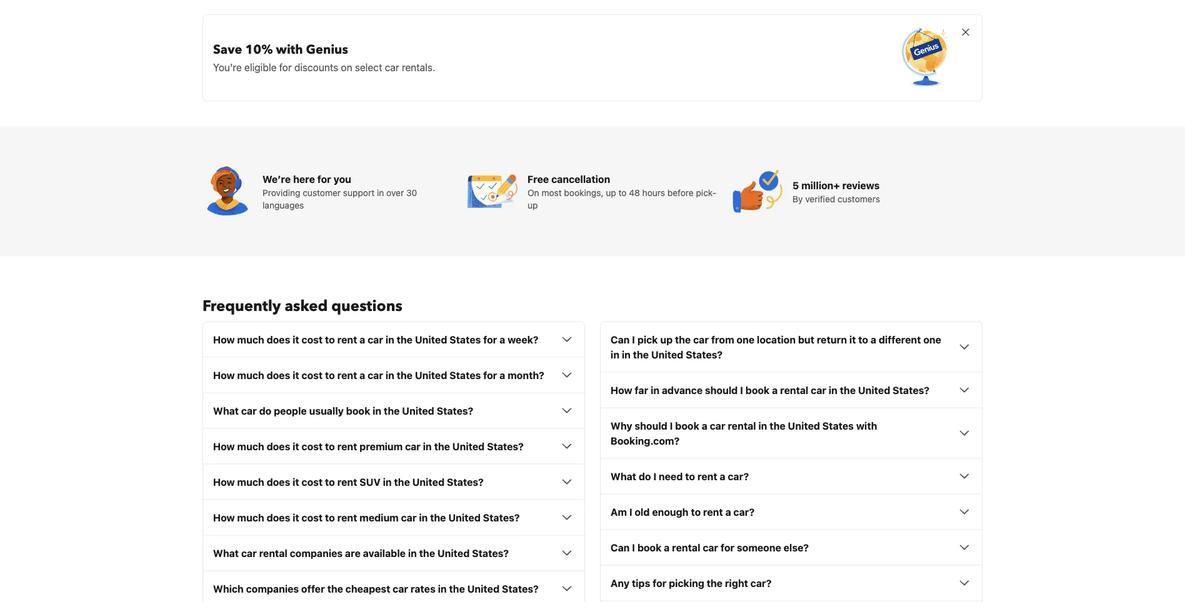 Task type: locate. For each thing, give the bounding box(es) containing it.
states left week?
[[450, 334, 481, 346]]

much for how much does it cost to rent a car in the united states for a week?
[[237, 334, 264, 346]]

before
[[668, 188, 694, 198]]

in
[[377, 188, 384, 198], [386, 334, 395, 346], [611, 349, 620, 361], [622, 349, 631, 361], [386, 370, 395, 381], [651, 385, 660, 396], [829, 385, 838, 396], [373, 405, 382, 417], [759, 420, 768, 432], [423, 441, 432, 453], [383, 476, 392, 488], [419, 512, 428, 524], [408, 548, 417, 560], [438, 583, 447, 595]]

1 cost from the top
[[302, 334, 323, 346]]

cost up usually on the bottom of page
[[302, 370, 323, 381]]

how much does it cost to rent premium car in the united states?
[[213, 441, 524, 453]]

0 vertical spatial up
[[606, 188, 617, 198]]

in inside we're here for you providing customer support in over 30 languages
[[377, 188, 384, 198]]

rent left medium
[[338, 512, 357, 524]]

what
[[213, 405, 239, 417], [611, 471, 637, 483], [213, 548, 239, 560]]

rent for how much does it cost to rent a car in the united states for a week?
[[338, 334, 357, 346]]

2 does from the top
[[267, 370, 290, 381]]

one right the from
[[737, 334, 755, 346]]

cost down asked on the left of the page
[[302, 334, 323, 346]]

tips
[[632, 578, 651, 590]]

1 vertical spatial companies
[[246, 583, 299, 595]]

how inside dropdown button
[[213, 334, 235, 346]]

rent left premium
[[338, 441, 357, 453]]

cost down usually on the bottom of page
[[302, 441, 323, 453]]

suv
[[360, 476, 381, 488]]

cancellation
[[552, 173, 611, 185]]

does inside dropdown button
[[267, 334, 290, 346]]

does for how much does it cost to rent suv in the united states?
[[267, 476, 290, 488]]

book inside why should i book a car rental in the united states with booking.com?
[[676, 420, 700, 432]]

rental inside why should i book a car rental in the united states with booking.com?
[[728, 420, 757, 432]]

much for how much does it cost to rent premium car in the united states?
[[237, 441, 264, 453]]

does
[[267, 334, 290, 346], [267, 370, 290, 381], [267, 441, 290, 453], [267, 476, 290, 488], [267, 512, 290, 524]]

1 vertical spatial can
[[611, 542, 630, 554]]

car? down why should i book a car rental in the united states with booking.com?
[[728, 471, 749, 483]]

rent left suv
[[338, 476, 357, 488]]

0 vertical spatial car?
[[728, 471, 749, 483]]

0 vertical spatial should
[[705, 385, 738, 396]]

a down how much does it cost to rent a car in the united states for a week?
[[360, 370, 366, 381]]

car? right right
[[751, 578, 772, 590]]

i
[[633, 334, 635, 346], [741, 385, 744, 396], [670, 420, 673, 432], [654, 471, 657, 483], [630, 507, 633, 518], [633, 542, 635, 554]]

how for how much does it cost to rent a car in the united states for a week?
[[213, 334, 235, 346]]

how much does it cost to rent suv in the united states?
[[213, 476, 484, 488]]

do
[[259, 405, 272, 417], [639, 471, 651, 483]]

0 vertical spatial do
[[259, 405, 272, 417]]

3 cost from the top
[[302, 441, 323, 453]]

companies up offer
[[290, 548, 343, 560]]

am
[[611, 507, 627, 518]]

2 much from the top
[[237, 370, 264, 381]]

5 much from the top
[[237, 512, 264, 524]]

what for what do i need to rent a car?
[[611, 471, 637, 483]]

0 vertical spatial can
[[611, 334, 630, 346]]

1 horizontal spatial should
[[705, 385, 738, 396]]

1 vertical spatial car?
[[734, 507, 755, 518]]

2 cost from the top
[[302, 370, 323, 381]]

frequently
[[203, 296, 281, 317]]

how for how much does it cost to rent medium car in the united states?
[[213, 512, 235, 524]]

book right usually on the bottom of page
[[346, 405, 371, 417]]

should right the advance
[[705, 385, 738, 396]]

1 horizontal spatial do
[[639, 471, 651, 483]]

cost for how much does it cost to rent a car in the united states for a month?
[[302, 370, 323, 381]]

for up customer
[[318, 173, 331, 185]]

0 horizontal spatial up
[[528, 200, 538, 210]]

do left need on the right bottom
[[639, 471, 651, 483]]

a inside the can i pick up the car from one location but return it to a different one in in the united states?
[[871, 334, 877, 346]]

you
[[334, 173, 351, 185]]

car? inside "dropdown button"
[[751, 578, 772, 590]]

free cancellation on most bookings, up to 48 hours before pick- up
[[528, 173, 717, 210]]

it for how much does it cost to rent suv in the united states?
[[293, 476, 299, 488]]

1 does from the top
[[267, 334, 290, 346]]

book down old
[[638, 542, 662, 554]]

states inside dropdown button
[[450, 334, 481, 346]]

1 horizontal spatial with
[[857, 420, 878, 432]]

2 vertical spatial states
[[823, 420, 854, 432]]

0 horizontal spatial with
[[276, 41, 303, 58]]

a left month?
[[500, 370, 506, 381]]

for left month?
[[484, 370, 498, 381]]

by
[[793, 194, 803, 204]]

on
[[341, 61, 353, 73]]

1 vertical spatial states
[[450, 370, 481, 381]]

2 one from the left
[[924, 334, 942, 346]]

does for how much does it cost to rent a car in the united states for a month?
[[267, 370, 290, 381]]

companies inside "dropdown button"
[[246, 583, 299, 595]]

hours
[[643, 188, 666, 198]]

rent inside dropdown button
[[338, 334, 357, 346]]

car inside the can i pick up the car from one location but return it to a different one in in the united states?
[[694, 334, 709, 346]]

companies left offer
[[246, 583, 299, 595]]

2 vertical spatial car?
[[751, 578, 772, 590]]

1 vertical spatial up
[[528, 200, 538, 210]]

customers
[[838, 194, 881, 204]]

how much does it cost to rent premium car in the united states? button
[[213, 439, 575, 454]]

with inside why should i book a car rental in the united states with booking.com?
[[857, 420, 878, 432]]

0 vertical spatial with
[[276, 41, 303, 58]]

to down asked on the left of the page
[[325, 334, 335, 346]]

to down 'how much does it cost to rent suv in the united states?'
[[325, 512, 335, 524]]

can up any
[[611, 542, 630, 554]]

the down how far in advance should i book a rental car in the united states? on the bottom of the page
[[770, 420, 786, 432]]

united inside the can i pick up the car from one location but return it to a different one in in the united states?
[[652, 349, 684, 361]]

0 vertical spatial companies
[[290, 548, 343, 560]]

1 vertical spatial should
[[635, 420, 668, 432]]

the up how much does it cost to rent premium car in the united states? dropdown button
[[384, 405, 400, 417]]

people
[[274, 405, 307, 417]]

asked
[[285, 296, 328, 317]]

2 horizontal spatial up
[[661, 334, 673, 346]]

to right the return
[[859, 334, 869, 346]]

rental
[[781, 385, 809, 396], [728, 420, 757, 432], [673, 542, 701, 554], [259, 548, 288, 560]]

up left 48
[[606, 188, 617, 198]]

a down enough
[[664, 542, 670, 554]]

in inside "dropdown button"
[[373, 405, 382, 417]]

month?
[[508, 370, 545, 381]]

for right tips
[[653, 578, 667, 590]]

you're
[[213, 61, 242, 73]]

rent right need on the right bottom
[[698, 471, 718, 483]]

booking.com?
[[611, 435, 680, 447]]

0 horizontal spatial do
[[259, 405, 272, 417]]

rent down questions
[[338, 334, 357, 346]]

what car rental companies are available in the united states?
[[213, 548, 509, 560]]

what for what car rental companies are available in the united states?
[[213, 548, 239, 560]]

which companies offer the cheapest car rates  in the united states? button
[[213, 582, 575, 597]]

can inside the can i pick up the car from one location but return it to a different one in in the united states?
[[611, 334, 630, 346]]

the up rates
[[420, 548, 435, 560]]

a
[[360, 334, 366, 346], [500, 334, 506, 346], [871, 334, 877, 346], [360, 370, 366, 381], [500, 370, 506, 381], [773, 385, 778, 396], [702, 420, 708, 432], [720, 471, 726, 483], [726, 507, 732, 518], [664, 542, 670, 554]]

4 cost from the top
[[302, 476, 323, 488]]

states? inside "dropdown button"
[[437, 405, 474, 417]]

0 vertical spatial what
[[213, 405, 239, 417]]

what inside "dropdown button"
[[213, 405, 239, 417]]

to inside the can i pick up the car from one location but return it to a different one in in the united states?
[[859, 334, 869, 346]]

how for how much does it cost to rent suv in the united states?
[[213, 476, 235, 488]]

how far in advance should i book a rental car in the united states? button
[[611, 383, 973, 398]]

2 vertical spatial what
[[213, 548, 239, 560]]

a left "different"
[[871, 334, 877, 346]]

cost for how much does it cost to rent a car in the united states for a week?
[[302, 334, 323, 346]]

should
[[705, 385, 738, 396], [635, 420, 668, 432]]

car? up someone
[[734, 507, 755, 518]]

i left old
[[630, 507, 633, 518]]

for inside we're here for you providing customer support in over 30 languages
[[318, 173, 331, 185]]

1 much from the top
[[237, 334, 264, 346]]

united inside "dropdown button"
[[468, 583, 500, 595]]

1 vertical spatial with
[[857, 420, 878, 432]]

i left pick
[[633, 334, 635, 346]]

for left week?
[[484, 334, 498, 346]]

2 can from the top
[[611, 542, 630, 554]]

with
[[276, 41, 303, 58], [857, 420, 878, 432]]

for left someone
[[721, 542, 735, 554]]

save 10% with genius you're eligible for discounts on select car rentals.
[[213, 41, 436, 73]]

for right the eligible
[[279, 61, 292, 73]]

5 cost from the top
[[302, 512, 323, 524]]

rent for how much does it cost to rent premium car in the united states?
[[338, 441, 357, 453]]

4 does from the top
[[267, 476, 290, 488]]

a down questions
[[360, 334, 366, 346]]

reviews
[[843, 179, 880, 191]]

do inside "dropdown button"
[[259, 405, 272, 417]]

1 horizontal spatial one
[[924, 334, 942, 346]]

the down 'what car do people usually book in the united states?' "dropdown button" on the bottom of page
[[434, 441, 450, 453]]

but
[[799, 334, 815, 346]]

the
[[397, 334, 413, 346], [675, 334, 691, 346], [633, 349, 649, 361], [397, 370, 413, 381], [840, 385, 856, 396], [384, 405, 400, 417], [770, 420, 786, 432], [434, 441, 450, 453], [394, 476, 410, 488], [430, 512, 446, 524], [420, 548, 435, 560], [707, 578, 723, 590], [327, 583, 343, 595], [449, 583, 465, 595]]

a down the can i pick up the car from one location but return it to a different one in in the united states?
[[773, 385, 778, 396]]

up right pick
[[661, 334, 673, 346]]

from
[[712, 334, 735, 346]]

2 vertical spatial up
[[661, 334, 673, 346]]

for
[[279, 61, 292, 73], [318, 173, 331, 185], [484, 334, 498, 346], [484, 370, 498, 381], [721, 542, 735, 554], [653, 578, 667, 590]]

need
[[659, 471, 683, 483]]

premium
[[360, 441, 403, 453]]

states
[[450, 334, 481, 346], [450, 370, 481, 381], [823, 420, 854, 432]]

we're
[[263, 173, 291, 185]]

much for how much does it cost to rent a car in the united states for a month?
[[237, 370, 264, 381]]

book up why should i book a car rental in the united states with booking.com?
[[746, 385, 770, 396]]

states left month?
[[450, 370, 481, 381]]

can left pick
[[611, 334, 630, 346]]

1 vertical spatial what
[[611, 471, 637, 483]]

how much does it cost to rent medium car in the united states?
[[213, 512, 520, 524]]

why should i book a car rental in the united states with booking.com?
[[611, 420, 878, 447]]

one right "different"
[[924, 334, 942, 346]]

to left 48
[[619, 188, 627, 198]]

book
[[746, 385, 770, 396], [346, 405, 371, 417], [676, 420, 700, 432], [638, 542, 662, 554]]

much for how much does it cost to rent suv in the united states?
[[237, 476, 264, 488]]

united inside why should i book a car rental in the united states with booking.com?
[[788, 420, 821, 432]]

cost left suv
[[302, 476, 323, 488]]

questions
[[332, 296, 403, 317]]

to left suv
[[325, 476, 335, 488]]

5 does from the top
[[267, 512, 290, 524]]

united
[[415, 334, 447, 346], [652, 349, 684, 361], [415, 370, 447, 381], [859, 385, 891, 396], [402, 405, 435, 417], [788, 420, 821, 432], [453, 441, 485, 453], [413, 476, 445, 488], [449, 512, 481, 524], [438, 548, 470, 560], [468, 583, 500, 595]]

verified
[[806, 194, 836, 204]]

how for how much does it cost to rent a car in the united states for a month?
[[213, 370, 235, 381]]

what car rental companies are available in the united states? button
[[213, 546, 575, 561]]

0 vertical spatial states
[[450, 334, 481, 346]]

book down the advance
[[676, 420, 700, 432]]

a down the advance
[[702, 420, 708, 432]]

car? for am i old enough to rent a car?
[[734, 507, 755, 518]]

old
[[635, 507, 650, 518]]

a left week?
[[500, 334, 506, 346]]

it inside the can i pick up the car from one location but return it to a different one in in the united states?
[[850, 334, 857, 346]]

0 horizontal spatial should
[[635, 420, 668, 432]]

states down the how far in advance should i book a rental car in the united states? dropdown button
[[823, 420, 854, 432]]

can for can i book a rental car for someone else?
[[611, 542, 630, 554]]

the right pick
[[675, 334, 691, 346]]

do left the 'people'
[[259, 405, 272, 417]]

can i pick up the car from one location but return it to a different one in in the united states? button
[[611, 332, 973, 362]]

should inside why should i book a car rental in the united states with booking.com?
[[635, 420, 668, 432]]

1 vertical spatial do
[[639, 471, 651, 483]]

how for how far in advance should i book a rental car in the united states?
[[611, 385, 633, 396]]

how much does it cost to rent suv in the united states? button
[[213, 475, 575, 490]]

picking
[[669, 578, 705, 590]]

in inside "dropdown button"
[[438, 583, 447, 595]]

it
[[293, 334, 299, 346], [850, 334, 857, 346], [293, 370, 299, 381], [293, 441, 299, 453], [293, 476, 299, 488], [293, 512, 299, 524]]

it for how much does it cost to rent a car in the united states for a month?
[[293, 370, 299, 381]]

3 does from the top
[[267, 441, 290, 453]]

up inside the can i pick up the car from one location but return it to a different one in in the united states?
[[661, 334, 673, 346]]

to up usually on the bottom of page
[[325, 370, 335, 381]]

to inside free cancellation on most bookings, up to 48 hours before pick- up
[[619, 188, 627, 198]]

i up booking.com?
[[670, 420, 673, 432]]

customer
[[303, 188, 341, 198]]

states for week?
[[450, 334, 481, 346]]

to down usually on the bottom of page
[[325, 441, 335, 453]]

select
[[355, 61, 383, 73]]

states for month?
[[450, 370, 481, 381]]

up down on
[[528, 200, 538, 210]]

rent up what car do people usually book in the united states?
[[338, 370, 357, 381]]

0 horizontal spatial one
[[737, 334, 755, 346]]

much inside dropdown button
[[237, 334, 264, 346]]

which
[[213, 583, 244, 595]]

to right enough
[[691, 507, 701, 518]]

up
[[606, 188, 617, 198], [528, 200, 538, 210], [661, 334, 673, 346]]

4 much from the top
[[237, 476, 264, 488]]

cost down 'how much does it cost to rent suv in the united states?'
[[302, 512, 323, 524]]

what car do people usually book in the united states? button
[[213, 404, 575, 419]]

location
[[757, 334, 796, 346]]

rent
[[338, 334, 357, 346], [338, 370, 357, 381], [338, 441, 357, 453], [698, 471, 718, 483], [338, 476, 357, 488], [704, 507, 724, 518], [338, 512, 357, 524]]

advance
[[662, 385, 703, 396]]

the down "how much does it cost to rent suv in the united states?" dropdown button
[[430, 512, 446, 524]]

cost inside dropdown button
[[302, 334, 323, 346]]

a down why should i book a car rental in the united states with booking.com?
[[720, 471, 726, 483]]

1 can from the top
[[611, 334, 630, 346]]

why
[[611, 420, 633, 432]]

3 much from the top
[[237, 441, 264, 453]]

for inside save 10% with genius you're eligible for discounts on select car rentals.
[[279, 61, 292, 73]]

should up booking.com?
[[635, 420, 668, 432]]

can inside dropdown button
[[611, 542, 630, 554]]

the down pick
[[633, 349, 649, 361]]

any tips for picking the right car? button
[[611, 576, 973, 591]]



Task type: vqa. For each thing, say whether or not it's contained in the screenshot.
the States within the WHY SHOULD I BOOK A CAR RENTAL IN THE UNITED STATES WITH BOOKING.COM?
yes



Task type: describe. For each thing, give the bounding box(es) containing it.
pick-
[[696, 188, 717, 198]]

much for how much does it cost to rent medium car in the united states?
[[237, 512, 264, 524]]

united inside "dropdown button"
[[402, 405, 435, 417]]

for inside "dropdown button"
[[653, 578, 667, 590]]

10%
[[245, 41, 273, 58]]

do inside dropdown button
[[639, 471, 651, 483]]

support
[[343, 188, 375, 198]]

how far in advance should i book a rental car in the united states?
[[611, 385, 930, 396]]

usually
[[309, 405, 344, 417]]

far
[[635, 385, 649, 396]]

5 million+ reviews by verified customers
[[793, 179, 881, 204]]

the right suv
[[394, 476, 410, 488]]

offer
[[301, 583, 325, 595]]

rentals.
[[402, 61, 436, 73]]

languages
[[263, 200, 304, 210]]

with inside save 10% with genius you're eligible for discounts on select car rentals.
[[276, 41, 303, 58]]

48
[[629, 188, 640, 198]]

states? inside "dropdown button"
[[502, 583, 539, 595]]

pick
[[638, 334, 658, 346]]

for inside dropdown button
[[484, 334, 498, 346]]

rent for how much does it cost to rent medium car in the united states?
[[338, 512, 357, 524]]

save
[[213, 41, 242, 58]]

on
[[528, 188, 540, 198]]

free cancellation image
[[468, 167, 518, 217]]

i up tips
[[633, 542, 635, 554]]

car? for what do i need to rent a car?
[[728, 471, 749, 483]]

rates
[[411, 583, 436, 595]]

can i book a rental car for someone else? button
[[611, 541, 973, 556]]

does for how much does it cost to rent medium car in the united states?
[[267, 512, 290, 524]]

companies inside dropdown button
[[290, 548, 343, 560]]

i inside the can i pick up the car from one location but return it to a different one in in the united states?
[[633, 334, 635, 346]]

car inside "dropdown button"
[[241, 405, 257, 417]]

does for how much does it cost to rent premium car in the united states?
[[267, 441, 290, 453]]

else?
[[784, 542, 809, 554]]

does for how much does it cost to rent a car in the united states for a week?
[[267, 334, 290, 346]]

the right rates
[[449, 583, 465, 595]]

providing
[[263, 188, 301, 198]]

why should i book a car rental in the united states with booking.com? button
[[611, 419, 973, 449]]

available
[[363, 548, 406, 560]]

someone
[[737, 542, 782, 554]]

most
[[542, 188, 562, 198]]

different
[[879, 334, 922, 346]]

enough
[[653, 507, 689, 518]]

a up can i book a rental car for someone else?
[[726, 507, 732, 518]]

it for how much does it cost to rent medium car in the united states?
[[293, 512, 299, 524]]

rent for how much does it cost to rent a car in the united states for a month?
[[338, 370, 357, 381]]

am i old enough to rent a car?
[[611, 507, 755, 518]]

the up how much does it cost to rent a car in the united states for a month? dropdown button
[[397, 334, 413, 346]]

the inside why should i book a car rental in the united states with booking.com?
[[770, 420, 786, 432]]

what do i need to rent a car?
[[611, 471, 749, 483]]

to right need on the right bottom
[[686, 471, 696, 483]]

what do i need to rent a car? button
[[611, 469, 973, 484]]

book inside "dropdown button"
[[346, 405, 371, 417]]

how much does it cost to rent a car in the united states for a week?
[[213, 334, 539, 346]]

what for what car do people usually book in the united states?
[[213, 405, 239, 417]]

eligible
[[245, 61, 277, 73]]

the down how much does it cost to rent a car in the united states for a week? dropdown button on the left
[[397, 370, 413, 381]]

5
[[793, 179, 800, 191]]

i up why should i book a car rental in the united states with booking.com?
[[741, 385, 744, 396]]

the right offer
[[327, 583, 343, 595]]

return
[[817, 334, 848, 346]]

the down the return
[[840, 385, 856, 396]]

genius
[[306, 41, 348, 58]]

am i old enough to rent a car? button
[[611, 505, 973, 520]]

any tips for picking the right car?
[[611, 578, 772, 590]]

frequently asked questions
[[203, 296, 403, 317]]

a inside why should i book a car rental in the united states with booking.com?
[[702, 420, 708, 432]]

medium
[[360, 512, 399, 524]]

the left right
[[707, 578, 723, 590]]

states inside why should i book a car rental in the united states with booking.com?
[[823, 420, 854, 432]]

what car do people usually book in the united states?
[[213, 405, 474, 417]]

i left need on the right bottom
[[654, 471, 657, 483]]

cost for how much does it cost to rent premium car in the united states?
[[302, 441, 323, 453]]

it for how much does it cost to rent a car in the united states for a week?
[[293, 334, 299, 346]]

how much does it cost to rent a car in the united states for a month?
[[213, 370, 545, 381]]

free
[[528, 173, 549, 185]]

cheapest
[[346, 583, 391, 595]]

rent for how much does it cost to rent suv in the united states?
[[338, 476, 357, 488]]

we're here for you image
[[203, 167, 253, 217]]

rent up can i book a rental car for someone else?
[[704, 507, 724, 518]]

car inside save 10% with genius you're eligible for discounts on select car rentals.
[[385, 61, 399, 73]]

car inside why should i book a car rental in the united states with booking.com?
[[710, 420, 726, 432]]

over
[[387, 188, 404, 198]]

it for how much does it cost to rent premium car in the united states?
[[293, 441, 299, 453]]

right
[[725, 578, 749, 590]]

1 horizontal spatial up
[[606, 188, 617, 198]]

which companies offer the cheapest car rates  in the united states?
[[213, 583, 539, 595]]

can i pick up the car from one location but return it to a different one in in the united states?
[[611, 334, 942, 361]]

can for can i pick up the car from one location but return it to a different one in in the united states?
[[611, 334, 630, 346]]

5 million+ reviews image
[[733, 167, 783, 217]]

how much does it cost to rent a car in the united states for a week? button
[[213, 332, 575, 347]]

cost for how much does it cost to rent suv in the united states?
[[302, 476, 323, 488]]

car inside "dropdown button"
[[393, 583, 409, 595]]

we're here for you providing customer support in over 30 languages
[[263, 173, 417, 210]]

can i book a rental car for someone else?
[[611, 542, 809, 554]]

cost for how much does it cost to rent medium car in the united states?
[[302, 512, 323, 524]]

how much does it cost to rent medium car in the united states? button
[[213, 511, 575, 526]]

million+
[[802, 179, 841, 191]]

states? inside the can i pick up the car from one location but return it to a different one in in the united states?
[[686, 349, 723, 361]]

any
[[611, 578, 630, 590]]

are
[[345, 548, 361, 560]]

week?
[[508, 334, 539, 346]]

30
[[407, 188, 417, 198]]

in inside why should i book a car rental in the united states with booking.com?
[[759, 420, 768, 432]]

here
[[293, 173, 315, 185]]

i inside why should i book a car rental in the united states with booking.com?
[[670, 420, 673, 432]]

1 one from the left
[[737, 334, 755, 346]]

how for how much does it cost to rent premium car in the united states?
[[213, 441, 235, 453]]

how much does it cost to rent a car in the united states for a month? button
[[213, 368, 575, 383]]



